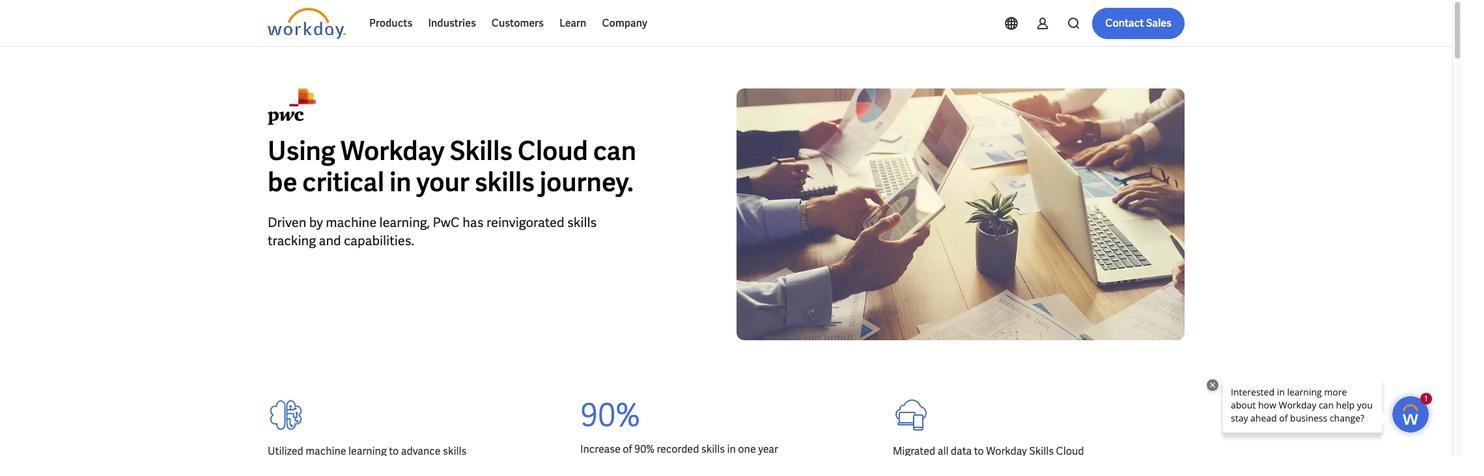 Task type: describe. For each thing, give the bounding box(es) containing it.
skills
[[450, 134, 513, 168]]

by
[[309, 214, 323, 231]]

journey.
[[540, 165, 634, 199]]

skills inside using workday skills cloud can be critical in your skills journey.
[[475, 165, 535, 199]]

customers button
[[484, 8, 552, 39]]

critical
[[302, 165, 384, 199]]

using
[[268, 134, 335, 168]]

learn button
[[552, 8, 594, 39]]

your
[[416, 165, 469, 199]]

machine
[[326, 214, 377, 231]]

products
[[369, 16, 412, 30]]

has
[[463, 214, 484, 231]]

in
[[389, 165, 411, 199]]

learn
[[559, 16, 586, 30]]

can
[[593, 134, 636, 168]]

driven
[[268, 214, 306, 231]]

using workday skills cloud can be critical in your skills journey.
[[268, 134, 636, 199]]

contact sales link
[[1092, 8, 1185, 39]]

pwc
[[433, 214, 460, 231]]

workday
[[341, 134, 445, 168]]

products button
[[361, 8, 420, 39]]

learning,
[[379, 214, 430, 231]]

contact
[[1105, 16, 1144, 30]]

pricewaterhousecoopers global licensing services corporation (pwc) image
[[268, 89, 316, 125]]



Task type: locate. For each thing, give the bounding box(es) containing it.
be
[[268, 165, 297, 199]]

skills inside driven by machine learning, pwc has reinvigorated skills tracking and capabilities.
[[567, 214, 597, 231]]

skills up reinvigorated
[[475, 165, 535, 199]]

0 vertical spatial skills
[[475, 165, 535, 199]]

tracking
[[268, 233, 316, 249]]

1 horizontal spatial skills
[[567, 214, 597, 231]]

driven by machine learning, pwc has reinvigorated skills tracking and capabilities.
[[268, 214, 597, 249]]

reinvigorated
[[486, 214, 564, 231]]

sales
[[1146, 16, 1172, 30]]

contact sales
[[1105, 16, 1172, 30]]

industries
[[428, 16, 476, 30]]

company
[[602, 16, 647, 30]]

industries button
[[420, 8, 484, 39]]

skills
[[475, 165, 535, 199], [567, 214, 597, 231]]

capabilities.
[[344, 233, 414, 249]]

skills down "journey."
[[567, 214, 597, 231]]

customers
[[492, 16, 544, 30]]

go to the homepage image
[[268, 8, 346, 39]]

and
[[319, 233, 341, 249]]

0 horizontal spatial skills
[[475, 165, 535, 199]]

company button
[[594, 8, 655, 39]]

cloud
[[518, 134, 588, 168]]

1 vertical spatial skills
[[567, 214, 597, 231]]

90%
[[580, 395, 640, 436]]



Task type: vqa. For each thing, say whether or not it's contained in the screenshot.
Industries dropdown button
yes



